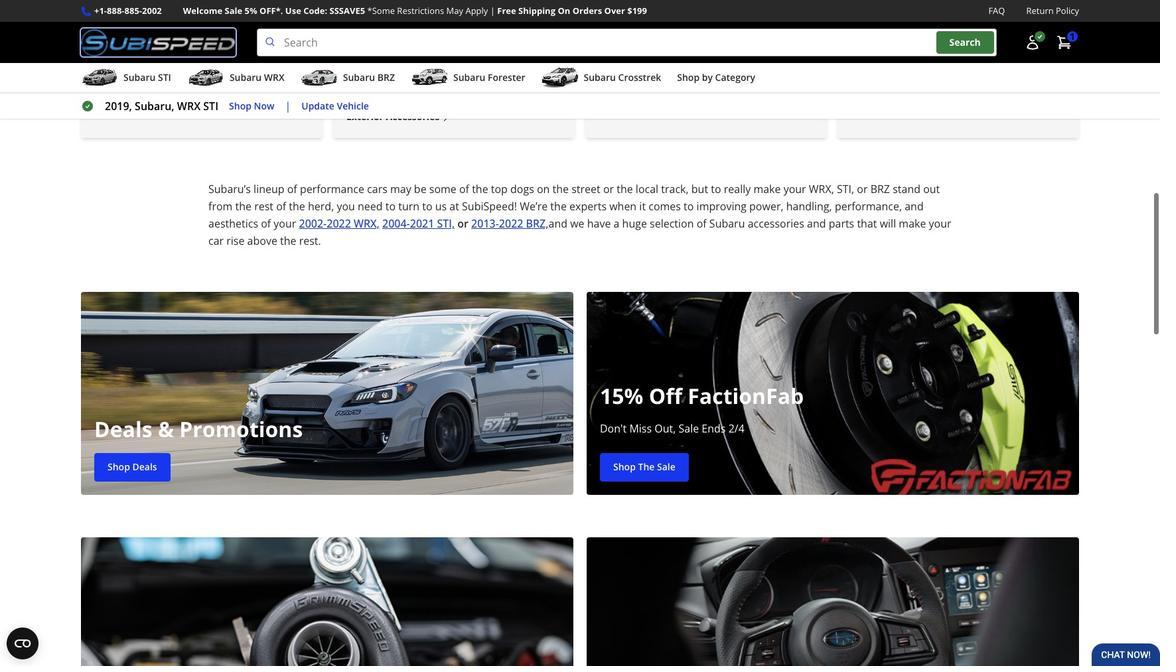 Task type: describe. For each thing, give the bounding box(es) containing it.
shop for shop now
[[229, 99, 252, 112]]

& for tires
[[890, 7, 897, 21]]

update vehicle button
[[302, 99, 369, 114]]

subispeed!
[[462, 198, 517, 213]]

rest.
[[299, 232, 321, 247]]

2 horizontal spatial or
[[857, 181, 868, 195]]

subaru crosstrek
[[584, 71, 661, 84]]

wheels & tires
[[851, 7, 924, 21]]

policy
[[1056, 5, 1079, 17]]

15%
[[600, 381, 643, 409]]

subaru for subaru wrx
[[230, 71, 262, 84]]

a subaru forester thumbnail image image
[[411, 68, 448, 88]]

welcome
[[183, 5, 222, 17]]

1 vertical spatial wrx,
[[354, 215, 380, 230]]

promotions
[[179, 414, 303, 442]]

to left us at the left of page
[[422, 198, 433, 213]]

free
[[497, 5, 516, 17]]

code:
[[303, 5, 327, 17]]

shop now link
[[229, 99, 274, 114]]

subaru forester
[[453, 71, 525, 84]]

subaru for subaru forester
[[453, 71, 485, 84]]

the inside and we have a huge selection of subaru accessories and parts that will make your car rise above the rest.
[[280, 232, 296, 247]]

body components
[[346, 58, 431, 70]]

subispeed logo image
[[81, 29, 236, 57]]

1 horizontal spatial vehicle
[[599, 94, 632, 106]]

of down rest
[[261, 215, 271, 230]]

subaru's
[[208, 181, 251, 195]]

top
[[491, 181, 508, 195]]

seat harness & accessories link
[[94, 67, 309, 83]]

shop now
[[229, 99, 274, 112]]

888-
[[107, 5, 124, 17]]

may
[[446, 5, 463, 17]]

gear
[[630, 42, 652, 55]]

forester
[[488, 71, 525, 84]]

out
[[923, 181, 940, 195]]

accessories
[[748, 215, 804, 230]]

interior
[[94, 42, 130, 55]]

& for promotions
[[158, 414, 174, 442]]

accessories down 'a subaru forester thumbnail image'
[[386, 109, 440, 122]]

brz inside dropdown button
[[378, 71, 395, 84]]

above
[[247, 232, 277, 247]]

body components link
[[346, 57, 562, 72]]

2 horizontal spatial sale
[[679, 420, 699, 435]]

experts
[[570, 198, 607, 213]]

& right the harness
[[157, 68, 164, 81]]

us
[[435, 198, 447, 213]]

components
[[372, 58, 431, 70]]

safety gear
[[599, 42, 652, 55]]

safety gear link
[[599, 42, 814, 57]]

don't miss out, sale ends 2/4
[[600, 420, 745, 435]]

over
[[604, 5, 625, 17]]

subaru wrx button
[[187, 66, 285, 92]]

of right rest
[[276, 198, 286, 213]]

sti inside "subaru sti" dropdown button
[[158, 71, 171, 84]]

2019, subaru, wrx sti
[[105, 99, 218, 114]]

update
[[302, 99, 334, 112]]

subaru crosstrek button
[[541, 66, 661, 92]]

performance
[[300, 181, 364, 195]]

to down the but
[[684, 198, 694, 213]]

interior trim & accessories
[[94, 42, 219, 55]]

a subaru sti thumbnail image image
[[81, 68, 118, 88]]

1 horizontal spatial your
[[784, 181, 806, 195]]

subaru for subaru brz
[[343, 71, 375, 84]]

seat
[[94, 68, 115, 81]]

the garage
[[599, 68, 651, 81]]

1 horizontal spatial or
[[603, 181, 614, 195]]

button image
[[1025, 35, 1041, 51]]

restrictions
[[397, 5, 444, 17]]

subaru for subaru sti
[[123, 71, 156, 84]]

2002-2022 wrx, 2004-2021 sti, or 2013-2022 brz,
[[299, 215, 549, 230]]

garage
[[618, 68, 651, 81]]

wheels & accessories
[[851, 32, 950, 45]]

power,
[[749, 198, 784, 213]]

brand merchandise link
[[599, 16, 814, 31]]

subaru sti button
[[81, 66, 171, 92]]

the right the on
[[553, 181, 569, 195]]

0 vertical spatial sale
[[225, 5, 242, 17]]

of right some
[[459, 181, 469, 195]]

0 horizontal spatial or
[[458, 215, 469, 230]]

the up "2002-"
[[289, 198, 305, 213]]

a subaru crosstrek thumbnail image image
[[541, 68, 578, 88]]

2002
[[142, 5, 162, 17]]

of right lineup
[[287, 181, 297, 195]]

$199
[[627, 5, 647, 17]]

huge
[[622, 215, 647, 230]]

by
[[702, 71, 713, 84]]

make inside subaru's lineup of performance cars may be some of the top dogs on the street or the local track, but to really make your wrx, sti, or brz stand out from the rest of the herd, you need to turn to us at subispeed! we're the experts when it comes to improving power, handling, performance, and aesthetics of your
[[754, 181, 781, 195]]

subaru,
[[135, 99, 174, 114]]

at
[[450, 198, 459, 213]]

2002-
[[299, 215, 327, 230]]

stand
[[893, 181, 921, 195]]

rest
[[254, 198, 273, 213]]

shop for shop deals
[[108, 460, 130, 472]]

subaru for subaru crosstrek
[[584, 71, 616, 84]]

5%
[[245, 5, 257, 17]]

2 2022 from the left
[[499, 215, 523, 230]]

2019,
[[105, 99, 132, 114]]

vehicle care
[[599, 94, 656, 106]]

brz inside subaru's lineup of performance cars may be some of the top dogs on the street or the local track, but to really make your wrx, sti, or brz stand out from the rest of the herd, you need to turn to us at subispeed! we're the experts when it comes to improving power, handling, performance, and aesthetics of your
[[871, 181, 890, 195]]

accessories down gauges link
[[166, 42, 219, 55]]

1 vertical spatial sti
[[203, 99, 218, 114]]

turn
[[398, 198, 420, 213]]

+1-888-885-2002 link
[[94, 4, 162, 18]]

subaru inside and we have a huge selection of subaru accessories and parts that will make your car rise above the rest.
[[709, 215, 745, 230]]

a subaru brz thumbnail image image
[[301, 68, 338, 88]]

shop the sale
[[613, 460, 676, 472]]

15% off factionfab
[[600, 381, 804, 409]]

brand merchandise
[[599, 17, 689, 29]]

and inside subaru's lineup of performance cars may be some of the top dogs on the street or the local track, but to really make your wrx, sti, or brz stand out from the rest of the herd, you need to turn to us at subispeed! we're the experts when it comes to improving power, handling, performance, and aesthetics of your
[[905, 198, 924, 213]]

have
[[587, 215, 611, 230]]

return policy link
[[1026, 4, 1079, 18]]

2/4
[[729, 420, 745, 435]]

of inside and we have a huge selection of subaru accessories and parts that will make your car rise above the rest.
[[697, 215, 707, 230]]

when
[[609, 198, 637, 213]]



Task type: vqa. For each thing, say whether or not it's contained in the screenshot.
right STI
yes



Task type: locate. For each thing, give the bounding box(es) containing it.
the left top at left top
[[472, 181, 488, 195]]

wheels up wheels & accessories
[[851, 7, 887, 21]]

seat harness & accessories
[[94, 68, 220, 81]]

shop by category button
[[677, 66, 755, 92]]

0 vertical spatial exterior
[[346, 7, 385, 21]]

shop by category
[[677, 71, 755, 84]]

& up shop deals link on the bottom of the page
[[158, 414, 174, 442]]

the left rest.
[[280, 232, 296, 247]]

1 horizontal spatial the
[[638, 460, 655, 472]]

885-
[[124, 5, 142, 17]]

wrx inside dropdown button
[[264, 71, 285, 84]]

brz down body components
[[378, 71, 395, 84]]

1 vertical spatial brz
[[871, 181, 890, 195]]

subaru's lineup of performance cars may be some of the top dogs on the street or the local track, but to really make your wrx, sti, or brz stand out from the rest of the herd, you need to turn to us at subispeed! we're the experts when it comes to improving power, handling, performance, and aesthetics of your
[[208, 181, 940, 230]]

aesthetics
[[208, 215, 258, 230]]

the garage link
[[599, 67, 814, 83]]

0 horizontal spatial vehicle
[[337, 99, 369, 112]]

2013-
[[471, 215, 499, 230]]

| left free
[[490, 5, 495, 17]]

shop the sale link
[[600, 452, 689, 481]]

accessories down the tires at the top of page
[[896, 32, 950, 45]]

&
[[890, 7, 897, 21], [887, 32, 894, 45], [156, 42, 163, 55], [157, 68, 164, 81], [158, 414, 174, 442]]

wrx down a subaru wrx thumbnail image
[[177, 99, 201, 114]]

0 horizontal spatial and
[[549, 215, 568, 230]]

bumpers link
[[346, 83, 562, 98]]

the up when in the top right of the page
[[617, 181, 633, 195]]

sti, up performance,
[[837, 181, 854, 195]]

and left we
[[549, 215, 568, 230]]

1 2022 from the left
[[327, 215, 351, 230]]

bumpers
[[346, 83, 388, 96]]

gauges
[[94, 17, 128, 29]]

sti, inside subaru's lineup of performance cars may be some of the top dogs on the street or the local track, but to really make your wrx, sti, or brz stand out from the rest of the herd, you need to turn to us at subispeed! we're the experts when it comes to improving power, handling, performance, and aesthetics of your
[[837, 181, 854, 195]]

accessories down interior trim & accessories link
[[166, 68, 220, 81]]

miss
[[630, 420, 652, 435]]

harness
[[117, 68, 155, 81]]

2022 down you
[[327, 215, 351, 230]]

brand
[[599, 17, 627, 29]]

brz
[[378, 71, 395, 84], [871, 181, 890, 195]]

shipping
[[518, 5, 556, 17]]

2013-2022 brz, link
[[471, 215, 549, 230]]

the down miss
[[638, 460, 655, 472]]

selection
[[650, 215, 694, 230]]

0 vertical spatial wrx
[[264, 71, 285, 84]]

exterior for exterior accessories
[[346, 109, 384, 122]]

the right we're
[[551, 198, 567, 213]]

brz up performance,
[[871, 181, 890, 195]]

exterior for exterior
[[346, 7, 385, 21]]

update vehicle
[[302, 99, 369, 112]]

1 vertical spatial |
[[285, 99, 291, 114]]

2022 left brz,
[[499, 215, 523, 230]]

sti right the harness
[[158, 71, 171, 84]]

0 vertical spatial deals
[[94, 414, 152, 442]]

subaru down trim
[[123, 71, 156, 84]]

subaru left forester
[[453, 71, 485, 84]]

+1-
[[94, 5, 107, 17]]

vehicle down subaru crosstrek
[[599, 94, 632, 106]]

use
[[285, 5, 301, 17]]

0 horizontal spatial 2022
[[327, 215, 351, 230]]

wrx up 'now'
[[264, 71, 285, 84]]

off
[[649, 381, 682, 409]]

your up handling,
[[784, 181, 806, 195]]

1 vertical spatial deals
[[132, 460, 157, 472]]

brz,
[[526, 215, 549, 230]]

sale down 'out,'
[[657, 460, 676, 472]]

subaru sti
[[123, 71, 171, 84]]

0 horizontal spatial your
[[274, 215, 296, 230]]

& for accessories
[[887, 32, 894, 45]]

0 vertical spatial brz
[[378, 71, 395, 84]]

return
[[1026, 5, 1054, 17]]

factionfab
[[688, 381, 804, 409]]

open widget image
[[7, 628, 38, 660]]

1 horizontal spatial brz
[[871, 181, 890, 195]]

|
[[490, 5, 495, 17], [285, 99, 291, 114]]

vehicle inside button
[[337, 99, 369, 112]]

accessories
[[896, 32, 950, 45], [166, 42, 219, 55], [166, 68, 220, 81], [386, 109, 440, 122]]

+1-888-885-2002
[[94, 5, 162, 17]]

& down wheels & tires
[[887, 32, 894, 45]]

0 horizontal spatial wrx
[[177, 99, 201, 114]]

1 horizontal spatial and
[[807, 215, 826, 230]]

of down improving on the top
[[697, 215, 707, 230]]

wrx, inside subaru's lineup of performance cars may be some of the top dogs on the street or the local track, but to really make your wrx, sti, or brz stand out from the rest of the herd, you need to turn to us at subispeed! we're the experts when it comes to improving power, handling, performance, and aesthetics of your
[[809, 181, 834, 195]]

safety
[[599, 42, 628, 55]]

your inside and we have a huge selection of subaru accessories and parts that will make your car rise above the rest.
[[929, 215, 952, 230]]

1 vertical spatial make
[[899, 215, 926, 230]]

car
[[208, 232, 224, 247]]

0 vertical spatial sti
[[158, 71, 171, 84]]

1 horizontal spatial 2022
[[499, 215, 523, 230]]

track,
[[661, 181, 689, 195]]

we're
[[520, 198, 548, 213]]

vehicle down "bumpers"
[[337, 99, 369, 112]]

0 horizontal spatial |
[[285, 99, 291, 114]]

| right 'now'
[[285, 99, 291, 114]]

subaru down safety
[[584, 71, 616, 84]]

search button
[[936, 31, 994, 54]]

1 vertical spatial wrx
[[177, 99, 201, 114]]

and
[[905, 198, 924, 213], [549, 215, 568, 230], [807, 215, 826, 230]]

0 vertical spatial |
[[490, 5, 495, 17]]

2 exterior from the top
[[346, 109, 384, 122]]

subaru
[[123, 71, 156, 84], [230, 71, 262, 84], [343, 71, 375, 84], [453, 71, 485, 84], [584, 71, 616, 84], [709, 215, 745, 230]]

and down stand at right
[[905, 198, 924, 213]]

sti down a subaru wrx thumbnail image
[[203, 99, 218, 114]]

0 horizontal spatial wrx,
[[354, 215, 380, 230]]

wheels for wheels & accessories
[[851, 32, 884, 45]]

or up when in the top right of the page
[[603, 181, 614, 195]]

exterior down "bumpers"
[[346, 109, 384, 122]]

sti, down us at the left of page
[[437, 215, 455, 230]]

sale right 'out,'
[[679, 420, 699, 435]]

on
[[537, 181, 550, 195]]

wheels
[[851, 7, 887, 21], [851, 32, 884, 45]]

subaru up shop now
[[230, 71, 262, 84]]

0 horizontal spatial brz
[[378, 71, 395, 84]]

0 vertical spatial wrx,
[[809, 181, 834, 195]]

0 horizontal spatial sti,
[[437, 215, 455, 230]]

1 horizontal spatial |
[[490, 5, 495, 17]]

1 vertical spatial the
[[638, 460, 655, 472]]

vehicle care link
[[599, 93, 814, 108]]

shop for shop the sale
[[613, 460, 636, 472]]

subaru down body
[[343, 71, 375, 84]]

2021
[[410, 215, 434, 230]]

or up performance,
[[857, 181, 868, 195]]

1 exterior from the top
[[346, 7, 385, 21]]

parts
[[829, 215, 854, 230]]

& right trim
[[156, 42, 163, 55]]

really
[[724, 181, 751, 195]]

the up the aesthetics
[[235, 198, 252, 213]]

sale left 5%
[[225, 5, 242, 17]]

faq link
[[989, 4, 1005, 18]]

seats link
[[94, 93, 309, 108]]

tires
[[900, 7, 924, 21]]

lineup
[[254, 181, 284, 195]]

1 vertical spatial sale
[[679, 420, 699, 435]]

exterior up body
[[346, 7, 385, 21]]

but
[[692, 181, 708, 195]]

subaru down improving on the top
[[709, 215, 745, 230]]

0 horizontal spatial sti
[[158, 71, 171, 84]]

2 wheels from the top
[[851, 32, 884, 45]]

welcome sale 5% off*. use code: sssave5 *some restrictions may apply | free shipping on orders over $199
[[183, 5, 647, 17]]

and down handling,
[[807, 215, 826, 230]]

2 horizontal spatial and
[[905, 198, 924, 213]]

subaru forester button
[[411, 66, 525, 92]]

the
[[472, 181, 488, 195], [553, 181, 569, 195], [617, 181, 633, 195], [235, 198, 252, 213], [289, 198, 305, 213], [551, 198, 567, 213], [280, 232, 296, 247]]

1 vertical spatial wheels
[[851, 32, 884, 45]]

to up 2004-
[[385, 198, 396, 213]]

2 horizontal spatial your
[[929, 215, 952, 230]]

your left "2002-"
[[274, 215, 296, 230]]

subaru inside dropdown button
[[584, 71, 616, 84]]

1 horizontal spatial sale
[[657, 460, 676, 472]]

0 horizontal spatial make
[[754, 181, 781, 195]]

your
[[784, 181, 806, 195], [274, 215, 296, 230], [929, 215, 952, 230]]

0 horizontal spatial the
[[599, 68, 616, 81]]

shop for shop by category
[[677, 71, 700, 84]]

exterior accessories
[[346, 109, 440, 122]]

0 vertical spatial the
[[599, 68, 616, 81]]

1 wheels from the top
[[851, 7, 887, 21]]

& left the tires at the top of page
[[890, 7, 897, 21]]

make inside and we have a huge selection of subaru accessories and parts that will make your car rise above the rest.
[[899, 215, 926, 230]]

make up power,
[[754, 181, 781, 195]]

wheels down wheels & tires
[[851, 32, 884, 45]]

trim
[[132, 42, 154, 55]]

some
[[429, 181, 457, 195]]

to right the but
[[711, 181, 721, 195]]

that
[[857, 215, 877, 230]]

crosstrek
[[618, 71, 661, 84]]

deals down deals & promotions
[[132, 460, 157, 472]]

comes
[[649, 198, 681, 213]]

0 vertical spatial wheels
[[851, 7, 887, 21]]

performance,
[[835, 198, 902, 213]]

make right will at the right top of the page
[[899, 215, 926, 230]]

the down safety
[[599, 68, 616, 81]]

shop deals link
[[94, 452, 170, 481]]

may
[[390, 181, 411, 195]]

shop
[[677, 71, 700, 84], [229, 99, 252, 112], [108, 460, 130, 472], [613, 460, 636, 472]]

0 vertical spatial make
[[754, 181, 781, 195]]

2 vertical spatial sale
[[657, 460, 676, 472]]

wrx, down the need
[[354, 215, 380, 230]]

1 horizontal spatial make
[[899, 215, 926, 230]]

wrx, up handling,
[[809, 181, 834, 195]]

deals up shop deals
[[94, 414, 152, 442]]

sale
[[225, 5, 242, 17], [679, 420, 699, 435], [657, 460, 676, 472]]

1 vertical spatial exterior
[[346, 109, 384, 122]]

your down out
[[929, 215, 952, 230]]

1 horizontal spatial sti
[[203, 99, 218, 114]]

herd,
[[308, 198, 334, 213]]

now
[[254, 99, 274, 112]]

improving
[[697, 198, 747, 213]]

subaru wrx
[[230, 71, 285, 84]]

2004-
[[382, 215, 410, 230]]

1 horizontal spatial wrx
[[264, 71, 285, 84]]

search input field
[[257, 29, 997, 57]]

a subaru wrx thumbnail image image
[[187, 68, 224, 88]]

a
[[614, 215, 620, 230]]

wheels for wheels & tires
[[851, 7, 887, 21]]

1 vertical spatial sti,
[[437, 215, 455, 230]]

sti,
[[837, 181, 854, 195], [437, 215, 455, 230]]

1 horizontal spatial sti,
[[837, 181, 854, 195]]

1 horizontal spatial wrx,
[[809, 181, 834, 195]]

0 horizontal spatial sale
[[225, 5, 242, 17]]

gauges link
[[94, 16, 309, 31]]

0 vertical spatial sti,
[[837, 181, 854, 195]]

shop inside dropdown button
[[677, 71, 700, 84]]

or down at
[[458, 215, 469, 230]]



